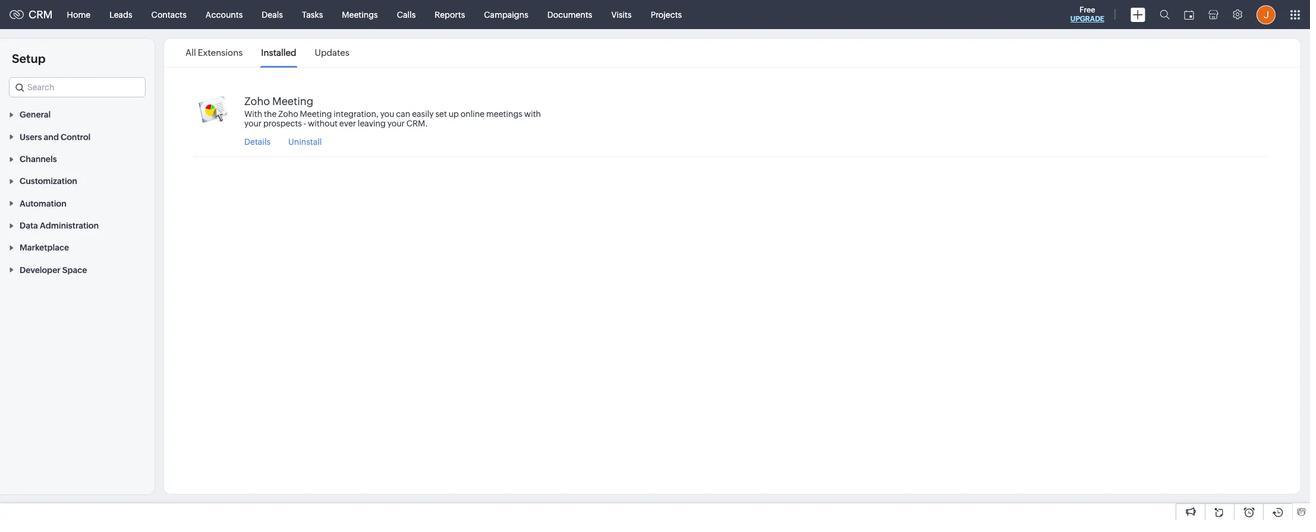 Task type: describe. For each thing, give the bounding box(es) containing it.
all
[[185, 48, 196, 58]]

online
[[461, 109, 485, 119]]

with
[[524, 109, 541, 119]]

visits
[[611, 10, 632, 19]]

developer space
[[20, 266, 87, 275]]

all extensions
[[185, 48, 243, 58]]

users and control button
[[0, 126, 155, 148]]

leads
[[109, 10, 132, 19]]

contacts link
[[142, 0, 196, 29]]

meetings
[[486, 109, 522, 119]]

control
[[61, 132, 91, 142]]

accounts
[[206, 10, 243, 19]]

general
[[20, 110, 51, 120]]

campaigns
[[484, 10, 528, 19]]

1 your from the left
[[244, 119, 262, 128]]

ever
[[339, 119, 356, 128]]

crm.
[[406, 119, 428, 128]]

data administration button
[[0, 214, 155, 237]]

extensions
[[198, 48, 243, 58]]

1 vertical spatial zoho
[[278, 109, 298, 119]]

easily
[[412, 109, 434, 119]]

channels
[[20, 155, 57, 164]]

developer space button
[[0, 259, 155, 281]]

visits link
[[602, 0, 641, 29]]

without
[[308, 119, 338, 128]]

prospects
[[263, 119, 302, 128]]

projects
[[651, 10, 682, 19]]

can
[[396, 109, 410, 119]]

crm
[[29, 8, 53, 21]]

tasks link
[[292, 0, 332, 29]]

profile image
[[1257, 5, 1276, 24]]

details link
[[244, 137, 270, 147]]

customization button
[[0, 170, 155, 192]]

upgrade
[[1070, 15, 1104, 23]]

home link
[[57, 0, 100, 29]]

general button
[[0, 103, 155, 126]]

documents link
[[538, 0, 602, 29]]

campaigns link
[[474, 0, 538, 29]]

zoho meeting link
[[244, 95, 313, 109]]

search image
[[1160, 10, 1170, 20]]

create menu element
[[1123, 0, 1153, 29]]

up
[[449, 109, 459, 119]]

marketplace button
[[0, 237, 155, 259]]

0 vertical spatial zoho
[[244, 95, 270, 108]]

zoho meeting with the zoho meeting integration, you can easily set up online meetings with your prospects - without ever leaving your crm.
[[244, 95, 541, 128]]

profile element
[[1249, 0, 1283, 29]]

installed link
[[261, 39, 296, 67]]

automation
[[20, 199, 66, 208]]

you
[[380, 109, 394, 119]]

free
[[1080, 5, 1095, 14]]

free upgrade
[[1070, 5, 1104, 23]]

0 vertical spatial meeting
[[272, 95, 313, 108]]

documents
[[547, 10, 592, 19]]



Task type: locate. For each thing, give the bounding box(es) containing it.
setup
[[12, 52, 45, 65]]

uninstall link
[[288, 137, 322, 147]]

users and control
[[20, 132, 91, 142]]

meetings
[[342, 10, 378, 19]]

home
[[67, 10, 90, 19]]

with
[[244, 109, 262, 119]]

zoho up with
[[244, 95, 270, 108]]

your left crm.
[[387, 119, 405, 128]]

data administration
[[20, 221, 99, 231]]

and
[[44, 132, 59, 142]]

calendar image
[[1184, 10, 1194, 19]]

administration
[[40, 221, 99, 231]]

meeting up uninstall link at top left
[[300, 109, 332, 119]]

uninstall
[[288, 137, 322, 147]]

reports link
[[425, 0, 474, 29]]

data
[[20, 221, 38, 231]]

your up details
[[244, 119, 262, 128]]

1 horizontal spatial your
[[387, 119, 405, 128]]

set
[[435, 109, 447, 119]]

search element
[[1153, 0, 1177, 29]]

deals link
[[252, 0, 292, 29]]

zoho right the
[[278, 109, 298, 119]]

leads link
[[100, 0, 142, 29]]

the
[[264, 109, 277, 119]]

updates
[[315, 48, 349, 58]]

projects link
[[641, 0, 691, 29]]

Search text field
[[10, 78, 145, 97]]

customization
[[20, 177, 77, 186]]

installed
[[261, 48, 296, 58]]

tasks
[[302, 10, 323, 19]]

leaving
[[358, 119, 386, 128]]

1 horizontal spatial zoho
[[278, 109, 298, 119]]

calls link
[[387, 0, 425, 29]]

crm link
[[10, 8, 53, 21]]

meeting up prospects
[[272, 95, 313, 108]]

None field
[[9, 77, 146, 97]]

details
[[244, 137, 270, 147]]

meetings link
[[332, 0, 387, 29]]

marketplace
[[20, 243, 69, 253]]

deals
[[262, 10, 283, 19]]

developer
[[20, 266, 61, 275]]

space
[[62, 266, 87, 275]]

zoho
[[244, 95, 270, 108], [278, 109, 298, 119]]

-
[[304, 119, 306, 128]]

contacts
[[151, 10, 187, 19]]

accounts link
[[196, 0, 252, 29]]

meeting
[[272, 95, 313, 108], [300, 109, 332, 119]]

0 horizontal spatial zoho
[[244, 95, 270, 108]]

reports
[[435, 10, 465, 19]]

1 vertical spatial meeting
[[300, 109, 332, 119]]

automation button
[[0, 192, 155, 214]]

integration,
[[334, 109, 379, 119]]

create menu image
[[1131, 7, 1145, 22]]

0 horizontal spatial your
[[244, 119, 262, 128]]

your
[[244, 119, 262, 128], [387, 119, 405, 128]]

all extensions link
[[185, 39, 243, 67]]

channels button
[[0, 148, 155, 170]]

updates link
[[315, 39, 349, 67]]

users
[[20, 132, 42, 142]]

2 your from the left
[[387, 119, 405, 128]]

calls
[[397, 10, 416, 19]]



Task type: vqa. For each thing, say whether or not it's contained in the screenshot.
Row
no



